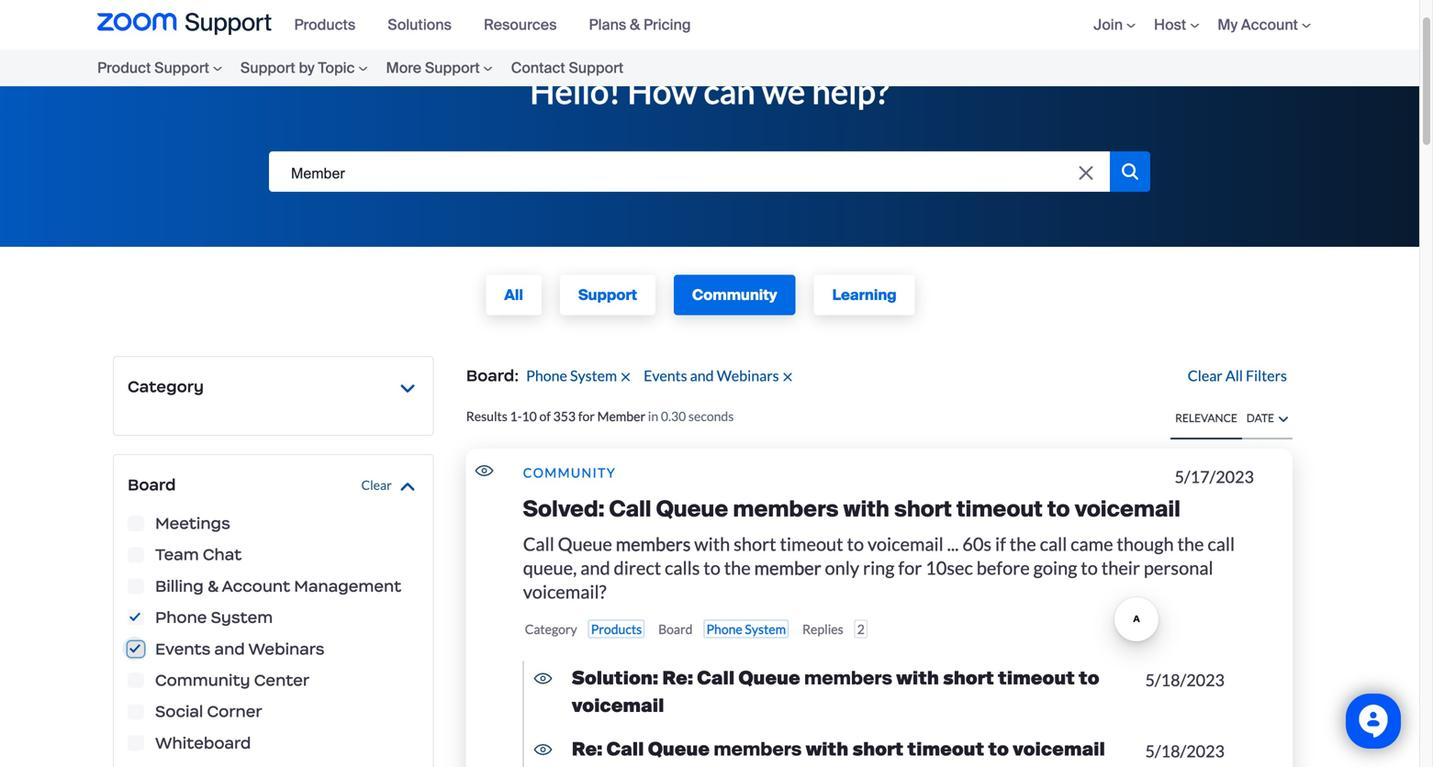 Task type: locate. For each thing, give the bounding box(es) containing it.
1 vertical spatial 5/18/2023
[[1146, 742, 1225, 762]]

join link
[[1094, 15, 1136, 34]]

short inside with short timeout to voicemail
[[943, 667, 995, 691]]

0 horizontal spatial phone system
[[155, 608, 273, 628]]

0 horizontal spatial board
[[128, 475, 176, 495]]

timeout inside with short timeout to voicemail ... 60s if the call came though the call queue, and direct calls to the
[[780, 534, 844, 556]]

help?
[[813, 71, 890, 111]]

1 horizontal spatial and
[[581, 558, 610, 580]]

1 call from the left
[[1040, 534, 1068, 556]]

0 horizontal spatial call
[[1040, 534, 1068, 556]]

0 horizontal spatial for
[[578, 409, 595, 425]]

products
[[294, 15, 356, 34], [591, 622, 642, 637]]

menu bar containing products
[[285, 0, 714, 50]]

and up community center
[[215, 640, 245, 660]]

1 vertical spatial and
[[581, 558, 610, 580]]

0.30
[[661, 409, 686, 425]]

for right 353 at the left
[[578, 409, 595, 425]]

1 horizontal spatial category
[[525, 622, 577, 637]]

1 5/18/2023 from the top
[[1146, 671, 1225, 691]]

0 horizontal spatial &
[[208, 577, 218, 597]]

0 horizontal spatial account
[[222, 577, 290, 597]]

events and webinars up community center
[[155, 640, 325, 660]]

phone system button inside board element
[[526, 367, 630, 385]]

0 vertical spatial category
[[128, 377, 204, 397]]

1 vertical spatial category
[[525, 622, 577, 637]]

system down billing & account management
[[211, 608, 273, 628]]

1 vertical spatial quickview image
[[534, 674, 553, 685]]

1 horizontal spatial board
[[659, 622, 693, 637]]

account down chat
[[222, 577, 290, 597]]

clear image inside events and webinars button
[[784, 373, 792, 382]]

account
[[1242, 15, 1299, 34], [222, 577, 290, 597]]

1 horizontal spatial for
[[899, 558, 922, 580]]

clear inside button
[[361, 478, 392, 493]]

Billing & Account Management 132 results button
[[128, 579, 144, 595]]

0 vertical spatial re:
[[663, 667, 694, 691]]

1 horizontal spatial call
[[1208, 534, 1235, 556]]

date option group
[[1243, 408, 1293, 440]]

2 horizontal spatial phone
[[707, 622, 743, 637]]

board element
[[466, 366, 1179, 386]]

meetings
[[155, 514, 230, 534]]

products inside button
[[591, 622, 642, 637]]

5/18/2023
[[1146, 671, 1225, 691], [1146, 742, 1225, 762]]

quickview image down the results
[[476, 466, 494, 477]]

and up seconds
[[690, 367, 714, 385]]

quickview image
[[476, 466, 494, 477], [534, 674, 553, 685], [534, 745, 553, 756], [534, 745, 553, 756]]

phone system button up 353 at the left
[[526, 367, 630, 385]]

hello! how can we help?
[[530, 71, 890, 111]]

2 clear image from the left
[[784, 373, 792, 382]]

1 horizontal spatial phone
[[526, 367, 568, 385]]

1 horizontal spatial community
[[523, 465, 616, 481]]

0 vertical spatial account
[[1242, 15, 1299, 34]]

the up the personal
[[1178, 534, 1205, 556]]

0 horizontal spatial phone system button
[[526, 367, 630, 385]]

1 vertical spatial clear
[[361, 478, 392, 493]]

phone
[[526, 367, 568, 385], [155, 608, 207, 628], [707, 622, 743, 637]]

their
[[1102, 558, 1141, 580]]

0 horizontal spatial clear image
[[622, 373, 630, 382]]

products up solution:
[[591, 622, 642, 637]]

solved:
[[523, 496, 605, 524]]

for
[[578, 409, 595, 425], [899, 558, 922, 580]]

for inside only ring for 10sec before going to their personal voicemail?
[[899, 558, 922, 580]]

0 vertical spatial events
[[644, 367, 688, 385]]

call
[[1040, 534, 1068, 556], [1208, 534, 1235, 556]]

came
[[1071, 534, 1114, 556]]

1 vertical spatial &
[[208, 577, 218, 597]]

0 vertical spatial clear
[[1188, 367, 1223, 385]]

Whiteboard 14 results button
[[128, 736, 144, 752]]

billing
[[155, 577, 204, 597]]

clear image inside events and webinars button
[[784, 373, 792, 382]]

community inside board group
[[155, 671, 250, 691]]

phone system button for board:
[[526, 367, 630, 385]]

0 horizontal spatial products
[[294, 15, 356, 34]]

all up the board:
[[505, 286, 523, 305]]

though
[[1117, 534, 1174, 556]]

2 horizontal spatial and
[[690, 367, 714, 385]]

results
[[466, 409, 508, 425]]

plans
[[589, 15, 627, 34]]

events and webinars inside button
[[644, 367, 779, 385]]

all left filters
[[1226, 367, 1244, 385]]

1 horizontal spatial events
[[644, 367, 688, 385]]

community up events and webinars button
[[693, 286, 778, 305]]

re: right solution:
[[663, 667, 694, 691]]

1 horizontal spatial the
[[1010, 534, 1037, 556]]

phone inside board element
[[526, 367, 568, 385]]

&
[[630, 15, 640, 34], [208, 577, 218, 597]]

in
[[648, 409, 659, 425]]

0 horizontal spatial clear
[[361, 478, 392, 493]]

0 horizontal spatial category
[[128, 377, 204, 397]]

board up the meetings 1,004 results button on the bottom of page
[[128, 475, 176, 495]]

community up the social corner
[[155, 671, 250, 691]]

0 vertical spatial products
[[294, 15, 356, 34]]

support
[[153, 33, 214, 54], [154, 58, 209, 78], [241, 58, 295, 78], [425, 58, 480, 78], [569, 58, 624, 78], [579, 286, 638, 305]]

-
[[518, 409, 522, 425]]

clear button
[[357, 469, 397, 501]]

0 horizontal spatial system
[[211, 608, 273, 628]]

0 horizontal spatial and
[[215, 640, 245, 660]]

1 horizontal spatial &
[[630, 15, 640, 34]]

1 horizontal spatial phone system
[[526, 367, 617, 385]]

products up topic
[[294, 15, 356, 34]]

& down chat
[[208, 577, 218, 597]]

short
[[895, 496, 952, 524], [734, 534, 777, 556], [943, 667, 995, 691], [853, 738, 904, 762]]

plans & pricing
[[589, 15, 691, 34]]

2 horizontal spatial phone system
[[707, 622, 786, 637]]

results
[[286, 32, 335, 52]]

0 horizontal spatial arrow down image
[[401, 382, 415, 396]]

clear for clear
[[361, 478, 392, 493]]

re: down solution:
[[572, 738, 603, 762]]

Meetings 1,004 results button
[[128, 516, 144, 532]]

Events and Webinars 105 results button
[[128, 642, 144, 658]]

system left replies at the bottom
[[745, 622, 786, 637]]

join
[[1094, 15, 1123, 34]]

quickview image left solution:
[[534, 674, 553, 685]]

members up the direct
[[616, 534, 691, 556]]

for right ring
[[899, 558, 922, 580]]

1 vertical spatial community
[[523, 465, 616, 481]]

all
[[505, 286, 523, 305], [1226, 367, 1244, 385]]

products inside menu bar
[[294, 15, 356, 34]]

1 horizontal spatial clear
[[1188, 367, 1223, 385]]

353
[[554, 409, 576, 425]]

events up the 0.30
[[644, 367, 688, 385]]

2 5/18/2023 from the top
[[1146, 742, 1225, 762]]

active filters navigation
[[466, 354, 1293, 408]]

system up results 1 - 10 of 353 for member in 0.30 seconds
[[570, 367, 617, 385]]

0 horizontal spatial events and webinars
[[155, 640, 325, 660]]

0 horizontal spatial webinars
[[248, 640, 325, 660]]

1 vertical spatial events
[[155, 640, 211, 660]]

1 vertical spatial for
[[899, 558, 922, 580]]

products for products button
[[591, 622, 642, 637]]

re: call queue members with short timeout to voicemail
[[572, 738, 1106, 762]]

with inside with short timeout to voicemail
[[897, 667, 939, 691]]

2 vertical spatial and
[[215, 640, 245, 660]]

with short timeout to voicemail
[[572, 667, 1100, 718]]

0 horizontal spatial events
[[155, 640, 211, 660]]

webinars up center
[[248, 640, 325, 660]]

with short timeout to voicemail ... 60s if the call came though the call queue, and direct calls to the
[[523, 534, 1235, 580]]

support inside support by topic "link"
[[241, 58, 295, 78]]

quickview image
[[476, 466, 494, 477], [534, 674, 553, 685]]

& for pricing
[[630, 15, 640, 34]]

events inside button
[[644, 367, 688, 385]]

0 vertical spatial quickview image
[[476, 466, 494, 477]]

events and webinars inside board group
[[155, 640, 325, 660]]

clear image
[[1080, 166, 1093, 180], [1080, 166, 1093, 180], [622, 373, 630, 382], [784, 373, 792, 382]]

phone system inside board element
[[526, 367, 617, 385]]

arrow down image inside date option group
[[1279, 417, 1289, 423]]

1 vertical spatial webinars
[[248, 640, 325, 660]]

the
[[1010, 534, 1037, 556], [1178, 534, 1205, 556], [724, 558, 751, 580]]

None search field
[[269, 152, 1110, 196]]

zoom support
[[104, 33, 214, 54]]

chat
[[203, 545, 242, 566]]

support inside product support link
[[154, 58, 209, 78]]

1 vertical spatial board
[[659, 622, 693, 637]]

phone system for board
[[707, 622, 786, 637]]

1 horizontal spatial events and webinars
[[644, 367, 779, 385]]

account right my
[[1242, 15, 1299, 34]]

the left member at the right bottom of page
[[724, 558, 751, 580]]

voicemail
[[1075, 496, 1181, 524], [868, 534, 944, 556], [572, 695, 664, 718], [1013, 738, 1106, 762]]

menu bar
[[285, 0, 714, 50], [1067, 0, 1323, 50], [97, 50, 688, 86]]

queue
[[656, 496, 729, 524], [558, 534, 612, 556], [739, 667, 801, 691], [648, 738, 710, 762]]

arrow down image
[[401, 382, 415, 396], [1279, 417, 1289, 423]]

and inside board group
[[215, 640, 245, 660]]

0 vertical spatial 5/18/2023
[[1146, 671, 1225, 691]]

events and webinars up seconds
[[644, 367, 779, 385]]

the right if
[[1010, 534, 1037, 556]]

arrow up image
[[401, 480, 415, 494], [401, 483, 415, 491]]

more support
[[386, 58, 480, 78]]

1 horizontal spatial all
[[1226, 367, 1244, 385]]

community inside button
[[693, 286, 778, 305]]

& inside board group
[[208, 577, 218, 597]]

0 horizontal spatial re:
[[572, 738, 603, 762]]

1 horizontal spatial arrow down image
[[1279, 417, 1289, 423]]

1 arrow up image from the top
[[401, 480, 415, 494]]

and inside button
[[690, 367, 714, 385]]

0 vertical spatial community
[[693, 286, 778, 305]]

1 vertical spatial account
[[222, 577, 290, 597]]

board
[[128, 475, 176, 495], [659, 622, 693, 637]]

to inside with short timeout to voicemail
[[1079, 667, 1100, 691]]

10
[[522, 409, 537, 425]]

support inside "contact support" link
[[569, 58, 624, 78]]

0 horizontal spatial quickview image
[[476, 466, 494, 477]]

pricing
[[644, 15, 691, 34]]

system inside board element
[[570, 367, 617, 385]]

0 horizontal spatial phone
[[155, 608, 207, 628]]

1 horizontal spatial phone system button
[[704, 620, 789, 639]]

phone system up the solution: re: call queue members
[[707, 622, 786, 637]]

1 clear image from the left
[[622, 373, 630, 382]]

solved: call queue members with short timeout to voicemail
[[523, 496, 1181, 524]]

solutions
[[388, 15, 452, 34]]

clear image for events and webinars
[[784, 373, 792, 382]]

phone system button up the solution: re: call queue members
[[704, 620, 789, 639]]

0 vertical spatial events and webinars
[[644, 367, 779, 385]]

1 vertical spatial all
[[1226, 367, 1244, 385]]

all inside all button
[[505, 286, 523, 305]]

phone system up 353 at the left
[[526, 367, 617, 385]]

events right events and webinars 105 results button
[[155, 640, 211, 660]]

1 horizontal spatial clear image
[[784, 373, 792, 382]]

community up solved:
[[523, 465, 616, 481]]

board for phone system
[[659, 622, 693, 637]]

to
[[1048, 496, 1070, 524], [847, 534, 864, 556], [704, 558, 721, 580], [1081, 558, 1098, 580], [1079, 667, 1100, 691], [989, 738, 1009, 762]]

with
[[844, 496, 890, 524], [695, 534, 730, 556], [897, 667, 939, 691], [806, 738, 849, 762]]

member
[[755, 558, 822, 580]]

webinars up seconds
[[717, 367, 779, 385]]

& right plans at top left
[[630, 15, 640, 34]]

0 horizontal spatial all
[[505, 286, 523, 305]]

phone up the solution: re: call queue members
[[707, 622, 743, 637]]

1 vertical spatial phone system button
[[704, 620, 789, 639]]

members
[[733, 496, 839, 524], [616, 534, 691, 556], [805, 667, 893, 691], [714, 738, 802, 762]]

1 horizontal spatial webinars
[[717, 367, 779, 385]]

support by topic link
[[231, 56, 377, 80]]

call up going
[[1040, 534, 1068, 556]]

0 horizontal spatial community
[[155, 671, 250, 691]]

call
[[610, 496, 652, 524], [523, 534, 555, 556], [697, 667, 735, 691], [607, 738, 644, 762]]

0 vertical spatial and
[[690, 367, 714, 385]]

phone system
[[526, 367, 617, 385], [155, 608, 273, 628], [707, 622, 786, 637]]

going
[[1034, 558, 1078, 580]]

system inside board group
[[211, 608, 273, 628]]

board right products button
[[659, 622, 693, 637]]

topic
[[318, 58, 355, 78]]

0 vertical spatial webinars
[[717, 367, 779, 385]]

1 vertical spatial events and webinars
[[155, 640, 325, 660]]

phone up of at the bottom of the page
[[526, 367, 568, 385]]

search image
[[1122, 163, 1139, 180], [1122, 163, 1139, 180]]

call up the personal
[[1208, 534, 1235, 556]]

1 vertical spatial products
[[591, 622, 642, 637]]

arrow down image right sort by date in descending order option
[[1279, 417, 1289, 423]]

calls
[[665, 558, 700, 580]]

and down the call queue members
[[581, 558, 610, 580]]

1 horizontal spatial products
[[591, 622, 642, 637]]

arrow down image left the board:
[[401, 382, 415, 396]]

phone inside board group
[[155, 608, 207, 628]]

center
[[254, 671, 310, 691]]

support inside more support link
[[425, 58, 480, 78]]

clear image
[[622, 373, 630, 382], [784, 373, 792, 382]]

personal
[[1144, 558, 1214, 580]]

phone system down billing
[[155, 608, 273, 628]]

2 horizontal spatial system
[[745, 622, 786, 637]]

2 horizontal spatial community
[[693, 286, 778, 305]]

0 vertical spatial board
[[128, 475, 176, 495]]

system
[[570, 367, 617, 385], [211, 608, 273, 628], [745, 622, 786, 637]]

events and webinars
[[644, 367, 779, 385], [155, 640, 325, 660]]

corner
[[207, 702, 262, 723]]

60s
[[963, 534, 992, 556]]

if
[[996, 534, 1006, 556]]

support for product support
[[154, 58, 209, 78]]

host
[[1155, 15, 1187, 34]]

menu bar containing product support
[[97, 50, 688, 86]]

1 vertical spatial arrow down image
[[1279, 417, 1289, 423]]

clear inside 'button'
[[1188, 367, 1223, 385]]

0 vertical spatial phone system button
[[526, 367, 630, 385]]

2 vertical spatial community
[[155, 671, 250, 691]]

phone down billing
[[155, 608, 207, 628]]

members up member at the right bottom of page
[[733, 496, 839, 524]]

member
[[598, 409, 646, 425]]

events inside board group
[[155, 640, 211, 660]]

1 horizontal spatial account
[[1242, 15, 1299, 34]]

0 vertical spatial &
[[630, 15, 640, 34]]

Team Chat 146 results button
[[128, 548, 144, 563]]

timeout
[[957, 496, 1043, 524], [780, 534, 844, 556], [999, 667, 1075, 691], [908, 738, 985, 762]]

1 horizontal spatial system
[[570, 367, 617, 385]]

0 vertical spatial all
[[505, 286, 523, 305]]



Task type: describe. For each thing, give the bounding box(es) containing it.
0 vertical spatial for
[[578, 409, 595, 425]]

resources link
[[484, 15, 571, 34]]

clear image for phone system
[[622, 373, 630, 382]]

more support link
[[377, 56, 502, 80]]

Community Center 42 results button
[[128, 673, 144, 689]]

filters
[[1246, 367, 1288, 385]]

1
[[510, 409, 518, 425]]

Sort by Date in descending order radio
[[1247, 410, 1275, 427]]

...
[[948, 534, 959, 556]]

board group
[[128, 501, 420, 768]]

only
[[825, 558, 860, 580]]

menu bar containing join
[[1067, 0, 1323, 50]]

search
[[234, 32, 283, 52]]

5/18/2023 for solution: re: call queue members
[[1146, 671, 1225, 691]]

only ring for 10sec before going to their personal voicemail?
[[523, 558, 1214, 604]]

system for board
[[745, 622, 786, 637]]

webinars inside board group
[[248, 640, 325, 660]]

by
[[299, 58, 315, 78]]

menu bar for the active filters navigation
[[285, 0, 714, 50]]

we
[[763, 71, 806, 111]]

contact support
[[511, 58, 624, 78]]

phone for board:
[[526, 367, 568, 385]]

all button
[[486, 275, 542, 315]]

whiteboard
[[155, 734, 251, 754]]

direct
[[614, 558, 661, 580]]

resources
[[484, 15, 557, 34]]

2 arrow up image from the top
[[401, 483, 415, 491]]

support by topic
[[241, 58, 355, 78]]

and inside with short timeout to voicemail ... 60s if the call came though the call queue, and direct calls to the
[[581, 558, 610, 580]]

team
[[155, 545, 199, 566]]

search results
[[234, 32, 335, 52]]

support button
[[560, 275, 656, 315]]

management
[[294, 577, 402, 597]]

phone system inside board group
[[155, 608, 273, 628]]

solutions link
[[388, 15, 466, 34]]

community button
[[674, 275, 796, 315]]

phone system button for board
[[704, 620, 789, 639]]

how
[[628, 71, 698, 111]]

voicemail inside with short timeout to voicemail ... 60s if the call came though the call queue, and direct calls to the
[[868, 534, 944, 556]]

product support link
[[97, 56, 231, 80]]

more
[[386, 58, 422, 78]]

Phone System 259 results button
[[128, 610, 144, 626]]

timeout inside with short timeout to voicemail
[[999, 667, 1075, 691]]

10sec
[[926, 558, 973, 580]]

solution: re: call queue members
[[572, 667, 893, 691]]

support for contact support
[[569, 58, 624, 78]]

of
[[540, 409, 551, 425]]

Social Corner 29 results button
[[128, 705, 144, 720]]

support for zoom support
[[153, 33, 214, 54]]

Sort by Date in ascending order radio
[[1279, 410, 1289, 427]]

5/18/2023 for re: call queue members with short timeout to voicemail
[[1146, 742, 1225, 762]]

short inside with short timeout to voicemail ... 60s if the call came though the call queue, and direct calls to the
[[734, 534, 777, 556]]

menu bar for board element
[[97, 50, 688, 86]]

2 horizontal spatial the
[[1178, 534, 1205, 556]]

contact
[[511, 58, 566, 78]]

contact support link
[[502, 56, 633, 80]]

& for account
[[208, 577, 218, 597]]

voicemail?
[[523, 582, 607, 604]]

events and webinars button
[[644, 367, 792, 385]]

can
[[704, 71, 756, 111]]

all inside clear all filters 'button'
[[1226, 367, 1244, 385]]

board for clear
[[128, 475, 176, 495]]

support for more support
[[425, 58, 480, 78]]

zoom support image
[[97, 13, 271, 37]]

with inside with short timeout to voicemail ... 60s if the call came though the call queue, and direct calls to the
[[695, 534, 730, 556]]

2
[[858, 622, 865, 637]]

board:
[[466, 366, 519, 386]]

date
[[1247, 412, 1275, 425]]

webinars inside events and webinars button
[[717, 367, 779, 385]]

learning
[[833, 286, 897, 305]]

products link
[[294, 15, 369, 34]]

phone system for board:
[[526, 367, 617, 385]]

Search text field
[[269, 152, 1110, 196]]

my
[[1218, 15, 1238, 34]]

host link
[[1155, 15, 1200, 34]]

billing & account management
[[155, 577, 402, 597]]

clear all filters button
[[1184, 363, 1292, 390]]

support inside support button
[[579, 286, 638, 305]]

members down 2
[[805, 667, 893, 691]]

phone for board
[[707, 622, 743, 637]]

results 1 - 10 of 353 for member in 0.30 seconds
[[466, 409, 734, 425]]

1 horizontal spatial re:
[[663, 667, 694, 691]]

seconds
[[689, 409, 734, 425]]

my account link
[[1218, 15, 1312, 34]]

social
[[155, 702, 203, 723]]

products button
[[589, 620, 645, 639]]

2 call from the left
[[1208, 534, 1235, 556]]

to inside only ring for 10sec before going to their personal voicemail?
[[1081, 558, 1098, 580]]

account inside menu bar
[[1242, 15, 1299, 34]]

products for products link
[[294, 15, 356, 34]]

clear all filters
[[1188, 367, 1288, 385]]

social corner
[[155, 702, 262, 723]]

0 vertical spatial arrow down image
[[401, 382, 415, 396]]

relevance
[[1176, 412, 1238, 425]]

5/17/2023
[[1175, 467, 1255, 487]]

before
[[977, 558, 1030, 580]]

zoom support link
[[104, 33, 214, 54]]

1 horizontal spatial quickview image
[[534, 674, 553, 685]]

community center
[[155, 671, 310, 691]]

1 vertical spatial re:
[[572, 738, 603, 762]]

my account
[[1218, 15, 1299, 34]]

0 horizontal spatial the
[[724, 558, 751, 580]]

plans & pricing link
[[589, 15, 705, 34]]

system for board:
[[570, 367, 617, 385]]

hello!
[[530, 71, 621, 111]]

members down the solution: re: call queue members
[[714, 738, 802, 762]]

Sort results by Relevance radio
[[1176, 410, 1238, 427]]

clear for clear all filters
[[1188, 367, 1223, 385]]

call queue members
[[523, 534, 691, 556]]

voicemail inside with short timeout to voicemail
[[572, 695, 664, 718]]

learning button
[[814, 275, 915, 315]]

product
[[97, 58, 151, 78]]

ring
[[863, 558, 895, 580]]

product support
[[97, 58, 209, 78]]

account inside board group
[[222, 577, 290, 597]]

zoom
[[104, 33, 149, 54]]

replies
[[803, 622, 844, 637]]

queue,
[[523, 558, 577, 580]]



Task type: vqa. For each thing, say whether or not it's contained in the screenshot.
Open chat icon
no



